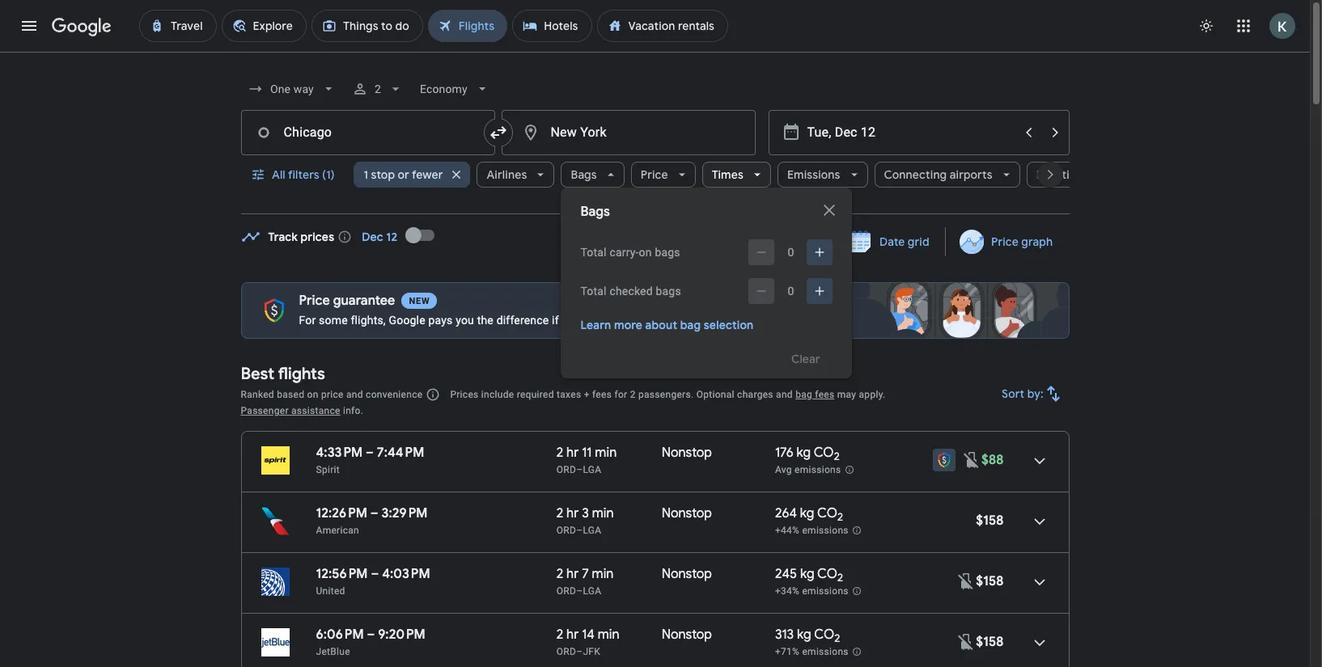 Task type: locate. For each thing, give the bounding box(es) containing it.
sort
[[1002, 387, 1025, 402]]

kg up +71% emissions
[[797, 627, 812, 644]]

kg for 313
[[797, 627, 812, 644]]

kg inside 176 kg co 2
[[797, 445, 811, 461]]

1 hr from the top
[[567, 445, 579, 461]]

fees
[[593, 389, 612, 401], [815, 389, 835, 401]]

0
[[788, 246, 795, 259], [788, 285, 795, 298]]

nonstop flight. element for 2 hr 7 min
[[662, 567, 712, 585]]

bags down bags 'popup button'
[[581, 204, 610, 220]]

ord
[[557, 465, 577, 476], [557, 525, 577, 537], [557, 586, 577, 597], [557, 647, 577, 658]]

jetblue
[[316, 647, 350, 658]]

hr left the 3 at the left
[[567, 506, 579, 522]]

– inside "2 hr 14 min ord – jfk"
[[577, 647, 583, 658]]

+71%
[[775, 647, 800, 658]]

min inside '2 hr 11 min ord – lga'
[[595, 445, 617, 461]]

optional
[[697, 389, 735, 401]]

0 vertical spatial 0
[[788, 246, 795, 259]]

on for carry-
[[639, 246, 652, 259]]

158 us dollars text field left flight details. leaves o'hare international airport at 12:26 pm on tuesday, december 12 and arrives at laguardia airport at 3:29 pm on tuesday, december 12. icon
[[976, 513, 1004, 529]]

4 nonstop from the top
[[662, 627, 712, 644]]

0 horizontal spatial on
[[307, 389, 319, 401]]

best flights
[[241, 364, 325, 385]]

1 vertical spatial bag
[[796, 389, 813, 401]]

leaves o'hare international airport at 6:06 pm on tuesday, december 12 and arrives at john f. kennedy international airport at 9:20 pm on tuesday, december 12. element
[[316, 627, 426, 644]]

ord for 2 hr 11 min
[[557, 465, 577, 476]]

avg emissions
[[775, 465, 842, 476]]

kg inside 313 kg co 2
[[797, 627, 812, 644]]

fees left may
[[815, 389, 835, 401]]

nonstop flight. element
[[662, 445, 712, 464], [662, 506, 712, 525], [662, 567, 712, 585], [662, 627, 712, 646]]

min right the 3 at the left
[[592, 506, 614, 522]]

for
[[615, 389, 628, 401]]

lga down 7
[[583, 586, 602, 597]]

hr inside '2 hr 11 min ord – lga'
[[567, 445, 579, 461]]

2 inside 313 kg co 2
[[835, 632, 841, 646]]

you right the after
[[670, 314, 689, 327]]

1
[[364, 168, 368, 182]]

313
[[775, 627, 794, 644]]

2 vertical spatial lga
[[583, 586, 602, 597]]

co up +44% emissions
[[818, 506, 838, 522]]

1 lga from the top
[[583, 465, 602, 476]]

price up 'for' in the top left of the page
[[299, 293, 330, 309]]

change appearance image
[[1188, 6, 1226, 45]]

hr left 7
[[567, 567, 579, 583]]

– inside 12:26 pm – 3:29 pm american
[[371, 506, 379, 522]]

0 horizontal spatial and
[[346, 389, 363, 401]]

ord down total duration 2 hr 3 min. element
[[557, 525, 577, 537]]

nonstop for 2 hr 7 min
[[662, 567, 712, 583]]

apply.
[[859, 389, 886, 401]]

new
[[409, 296, 430, 307]]

lga inside '2 hr 11 min ord – lga'
[[583, 465, 602, 476]]

11
[[582, 445, 592, 461]]

dec
[[362, 230, 384, 244]]

1 vertical spatial total
[[581, 285, 607, 298]]

you right pays
[[456, 314, 474, 327]]

stop
[[371, 168, 395, 182]]

lga for 7
[[583, 586, 602, 597]]

0 horizontal spatial you
[[456, 314, 474, 327]]

$158 left flight details. leaves o'hare international airport at 12:56 pm on tuesday, december 12 and arrives at laguardia airport at 4:03 pm on tuesday, december 12. image
[[976, 574, 1004, 590]]

on inside 'best flights' main content
[[307, 389, 319, 401]]

bag left may
[[796, 389, 813, 401]]

2 lga from the top
[[583, 525, 602, 537]]

+44% emissions
[[775, 526, 849, 537]]

1 vertical spatial $158
[[976, 574, 1004, 590]]

3 ord from the top
[[557, 586, 577, 597]]

co up avg emissions
[[814, 445, 834, 461]]

1 total from the top
[[581, 246, 607, 259]]

date grid
[[880, 235, 930, 249]]

hr for 7
[[567, 567, 579, 583]]

hr left 11
[[567, 445, 579, 461]]

1 horizontal spatial the
[[562, 314, 579, 327]]

2 hr from the top
[[567, 506, 579, 522]]

this price for this flight doesn't include overhead bin access. if you need a carry-on bag, use the bags filter to update prices. image for 313
[[957, 633, 976, 652]]

flight details. leaves o'hare international airport at 4:33 pm on tuesday, december 12 and arrives at laguardia airport at 7:44 pm on tuesday, december 12. image
[[1020, 442, 1059, 481]]

$158
[[976, 513, 1004, 529], [976, 574, 1004, 590], [976, 635, 1004, 651]]

1 horizontal spatial and
[[776, 389, 793, 401]]

hr for 3
[[567, 506, 579, 522]]

– down 11
[[577, 465, 583, 476]]

co up +34% emissions
[[818, 567, 838, 583]]

min inside 2 hr 7 min ord – lga
[[592, 567, 614, 583]]

ord inside 2 hr 3 min ord – lga
[[557, 525, 577, 537]]

1 vertical spatial 158 us dollars text field
[[976, 574, 1004, 590]]

kg for 176
[[797, 445, 811, 461]]

best flights main content
[[241, 216, 1070, 668]]

flight details. leaves o'hare international airport at 12:26 pm on tuesday, december 12 and arrives at laguardia airport at 3:29 pm on tuesday, december 12. image
[[1020, 503, 1059, 542]]

3 hr from the top
[[567, 567, 579, 583]]

min right 7
[[592, 567, 614, 583]]

2 horizontal spatial price
[[992, 235, 1019, 249]]

bags up the after
[[656, 285, 682, 298]]

and left convenience
[[346, 389, 363, 401]]

nonstop
[[662, 445, 712, 461], [662, 506, 712, 522], [662, 567, 712, 583], [662, 627, 712, 644]]

Departure text field
[[808, 111, 1015, 155]]

0 horizontal spatial fees
[[593, 389, 612, 401]]

leaves o'hare international airport at 12:56 pm on tuesday, december 12 and arrives at laguardia airport at 4:03 pm on tuesday, december 12. element
[[316, 567, 430, 583]]

co for 264
[[818, 506, 838, 522]]

None text field
[[241, 110, 495, 155], [502, 110, 756, 155], [241, 110, 495, 155], [502, 110, 756, 155]]

this price for this flight doesn't include overhead bin access. if you need a carry-on bag, use the bags filter to update prices. image
[[963, 451, 982, 470], [957, 572, 976, 591], [957, 633, 976, 652]]

google
[[389, 314, 426, 327]]

0 for total carry-on bags
[[788, 246, 795, 259]]

4 hr from the top
[[567, 627, 579, 644]]

– right 4:33 pm text field
[[366, 445, 374, 461]]

2 you from the left
[[670, 314, 689, 327]]

$158 left flight details. leaves o'hare international airport at 12:26 pm on tuesday, december 12 and arrives at laguardia airport at 3:29 pm on tuesday, december 12. icon
[[976, 513, 1004, 529]]

emissions button
[[778, 155, 868, 194]]

bags right the carry-
[[655, 246, 681, 259]]

1 nonstop flight. element from the top
[[662, 445, 712, 464]]

None search field
[[241, 70, 1111, 379]]

+34% emissions
[[775, 586, 849, 598]]

1 vertical spatial this price for this flight doesn't include overhead bin access. if you need a carry-on bag, use the bags filter to update prices. image
[[957, 572, 976, 591]]

track prices
[[268, 230, 335, 244]]

2 inside popup button
[[375, 83, 382, 96]]

0 horizontal spatial price
[[299, 293, 330, 309]]

1 vertical spatial lga
[[583, 525, 602, 537]]

1 horizontal spatial price
[[641, 168, 668, 182]]

ord for 2 hr 14 min
[[557, 647, 577, 658]]

ord down "total duration 2 hr 7 min." element
[[557, 586, 577, 597]]

245
[[775, 567, 797, 583]]

learn more about tracked prices image
[[338, 230, 352, 244]]

$158 for 313
[[976, 635, 1004, 651]]

and right the charges at the bottom right of page
[[776, 389, 793, 401]]

pays
[[429, 314, 453, 327]]

1 you from the left
[[456, 314, 474, 327]]

spirit
[[316, 465, 340, 476]]

bags right airlines popup button
[[571, 168, 597, 182]]

price inside popup button
[[641, 168, 668, 182]]

all filters (1)
[[272, 168, 335, 182]]

4 ord from the top
[[557, 647, 577, 658]]

connecting airports
[[884, 168, 993, 182]]

– left 9:20 pm
[[367, 627, 375, 644]]

hr inside 2 hr 7 min ord – lga
[[567, 567, 579, 583]]

0 vertical spatial total
[[581, 246, 607, 259]]

passengers.
[[639, 389, 694, 401]]

co inside 245 kg co 2
[[818, 567, 838, 583]]

flight details. leaves o'hare international airport at 6:06 pm on tuesday, december 12 and arrives at john f. kennedy international airport at 9:20 pm on tuesday, december 12. image
[[1020, 624, 1059, 663]]

total left the carry-
[[581, 246, 607, 259]]

leaves o'hare international airport at 4:33 pm on tuesday, december 12 and arrives at laguardia airport at 7:44 pm on tuesday, december 12. element
[[316, 445, 425, 461]]

this price for this flight doesn't include overhead bin access. if you need a carry-on bag, use the bags filter to update prices. image left flight details. leaves o'hare international airport at 4:33 pm on tuesday, december 12 and arrives at laguardia airport at 7:44 pm on tuesday, december 12. image
[[963, 451, 982, 470]]

emissions for 313
[[803, 647, 849, 658]]

158 US dollars text field
[[976, 635, 1004, 651]]

hr left 14
[[567, 627, 579, 644]]

kg
[[797, 445, 811, 461], [800, 506, 815, 522], [801, 567, 815, 583], [797, 627, 812, 644]]

0 horizontal spatial bag
[[681, 318, 701, 333]]

grid
[[908, 235, 930, 249]]

3 $158 from the top
[[976, 635, 1004, 651]]

price left drops
[[582, 314, 607, 327]]

lga down 11
[[583, 465, 602, 476]]

1 horizontal spatial you
[[670, 314, 689, 327]]

– left arrival time: 3:29 pm. text field
[[371, 506, 379, 522]]

price
[[582, 314, 607, 327], [321, 389, 344, 401]]

– left 4:03 pm text box on the left
[[371, 567, 379, 583]]

jfk
[[583, 647, 601, 658]]

2 the from the left
[[562, 314, 579, 327]]

the
[[477, 314, 494, 327], [562, 314, 579, 327]]

emissions down 264 kg co 2
[[803, 526, 849, 537]]

– down 7
[[577, 586, 583, 597]]

0 vertical spatial on
[[639, 246, 652, 259]]

0 vertical spatial $158
[[976, 513, 1004, 529]]

passenger
[[241, 406, 289, 417]]

total duration 2 hr 7 min. element
[[557, 567, 662, 585]]

emissions for 176
[[795, 465, 842, 476]]

emissions down 313 kg co 2
[[803, 647, 849, 658]]

min inside 2 hr 3 min ord – lga
[[592, 506, 614, 522]]

None field
[[241, 74, 343, 104], [414, 74, 497, 104], [241, 74, 343, 104], [414, 74, 497, 104]]

ord inside '2 hr 11 min ord – lga'
[[557, 465, 577, 476]]

2 nonstop flight. element from the top
[[662, 506, 712, 525]]

min
[[595, 445, 617, 461], [592, 506, 614, 522], [592, 567, 614, 583], [598, 627, 620, 644]]

connecting
[[884, 168, 947, 182]]

this price for this flight doesn't include overhead bin access. if you need a carry-on bag, use the bags filter to update prices. image for 245
[[957, 572, 976, 591]]

0 vertical spatial bags
[[571, 168, 597, 182]]

– inside 2 hr 7 min ord – lga
[[577, 586, 583, 597]]

1 horizontal spatial on
[[639, 246, 652, 259]]

0 vertical spatial price
[[641, 168, 668, 182]]

1 horizontal spatial bag
[[796, 389, 813, 401]]

the right 'if'
[[562, 314, 579, 327]]

6:06 pm
[[316, 627, 364, 644]]

1 0 from the top
[[788, 246, 795, 259]]

on up 'assistance'
[[307, 389, 319, 401]]

book.
[[692, 314, 720, 327]]

2 inside 264 kg co 2
[[838, 511, 844, 525]]

3 nonstop from the top
[[662, 567, 712, 583]]

all filters (1) button
[[241, 155, 348, 194]]

– inside '2 hr 11 min ord – lga'
[[577, 465, 583, 476]]

lga inside 2 hr 3 min ord – lga
[[583, 525, 602, 537]]

close dialog image
[[820, 201, 840, 220]]

12:26 pm
[[316, 506, 368, 522]]

2 vertical spatial $158
[[976, 635, 1004, 651]]

158 US dollars text field
[[976, 513, 1004, 529], [976, 574, 1004, 590]]

or
[[398, 168, 409, 182]]

price for price guarantee
[[299, 293, 330, 309]]

2 button
[[346, 70, 411, 108]]

nonstop flight. element for 2 hr 14 min
[[662, 627, 712, 646]]

price right bags 'popup button'
[[641, 168, 668, 182]]

kg up avg emissions
[[797, 445, 811, 461]]

ord down total duration 2 hr 11 min. element
[[557, 465, 577, 476]]

2 $158 from the top
[[976, 574, 1004, 590]]

+34%
[[775, 586, 800, 598]]

0 horizontal spatial price
[[321, 389, 344, 401]]

1 vertical spatial 0
[[788, 285, 795, 298]]

min inside "2 hr 14 min ord – jfk"
[[598, 627, 620, 644]]

4:33 pm
[[316, 445, 363, 461]]

lga inside 2 hr 7 min ord – lga
[[583, 586, 602, 597]]

Arrival time: 7:44 PM. text field
[[377, 445, 425, 461]]

– inside 4:33 pm – 7:44 pm spirit
[[366, 445, 374, 461]]

co inside 176 kg co 2
[[814, 445, 834, 461]]

emissions
[[788, 168, 841, 182]]

price up 'assistance'
[[321, 389, 344, 401]]

the left difference on the left of the page
[[477, 314, 494, 327]]

2 vertical spatial this price for this flight doesn't include overhead bin access. if you need a carry-on bag, use the bags filter to update prices. image
[[957, 633, 976, 652]]

4 nonstop flight. element from the top
[[662, 627, 712, 646]]

1 ord from the top
[[557, 465, 577, 476]]

total
[[581, 246, 607, 259], [581, 285, 607, 298]]

nonstop flight. element for 2 hr 3 min
[[662, 506, 712, 525]]

–
[[366, 445, 374, 461], [577, 465, 583, 476], [371, 506, 379, 522], [577, 525, 583, 537], [371, 567, 379, 583], [577, 586, 583, 597], [367, 627, 375, 644], [577, 647, 583, 658]]

1 nonstop from the top
[[662, 445, 712, 461]]

$158 left flight details. leaves o'hare international airport at 6:06 pm on tuesday, december 12 and arrives at john f. kennedy international airport at 9:20 pm on tuesday, december 12. image on the right bottom
[[976, 635, 1004, 651]]

kg inside 245 kg co 2
[[801, 567, 815, 583]]

ord left jfk
[[557, 647, 577, 658]]

313 kg co 2
[[775, 627, 841, 646]]

min right 11
[[595, 445, 617, 461]]

1 vertical spatial price
[[992, 235, 1019, 249]]

price inside 'button'
[[992, 235, 1019, 249]]

kg up +44% emissions
[[800, 506, 815, 522]]

2 inside 2 hr 3 min ord – lga
[[557, 506, 564, 522]]

ord inside "2 hr 14 min ord – jfk"
[[557, 647, 577, 658]]

$88
[[982, 453, 1004, 469]]

0 vertical spatial price
[[582, 314, 607, 327]]

– inside 6:06 pm – 9:20 pm jetblue
[[367, 627, 375, 644]]

176 kg co 2
[[775, 445, 840, 464]]

2 vertical spatial price
[[299, 293, 330, 309]]

158 us dollars text field left flight details. leaves o'hare international airport at 12:56 pm on tuesday, december 12 and arrives at laguardia airport at 4:03 pm on tuesday, december 12. image
[[976, 574, 1004, 590]]

1 the from the left
[[477, 314, 494, 327]]

Arrival time: 9:20 PM. text field
[[378, 627, 426, 644]]

learn more about bag selection
[[581, 318, 754, 333]]

– down the 3 at the left
[[577, 525, 583, 537]]

fees right "+"
[[593, 389, 612, 401]]

hr inside 2 hr 3 min ord – lga
[[567, 506, 579, 522]]

and
[[346, 389, 363, 401], [776, 389, 793, 401]]

2 inside "2 hr 14 min ord – jfk"
[[557, 627, 564, 644]]

price guarantee
[[299, 293, 395, 309]]

this price for this flight doesn't include overhead bin access. if you need a carry-on bag, use the bags filter to update prices. image up 158 us dollars text box
[[957, 572, 976, 591]]

lga
[[583, 465, 602, 476], [583, 525, 602, 537], [583, 586, 602, 597]]

min right 14
[[598, 627, 620, 644]]

0 vertical spatial 158 us dollars text field
[[976, 513, 1004, 529]]

taxes
[[557, 389, 582, 401]]

ord inside 2 hr 7 min ord – lga
[[557, 586, 577, 597]]

1 vertical spatial on
[[307, 389, 319, 401]]

learn
[[581, 318, 612, 333]]

bag right about
[[681, 318, 701, 333]]

price left graph
[[992, 235, 1019, 249]]

date grid button
[[838, 227, 943, 257]]

2 fees from the left
[[815, 389, 835, 401]]

ord for 2 hr 3 min
[[557, 525, 577, 537]]

connecting airports button
[[875, 155, 1021, 194]]

2 total from the top
[[581, 285, 607, 298]]

2
[[375, 83, 382, 96], [630, 389, 636, 401], [557, 445, 564, 461], [834, 450, 840, 464], [557, 506, 564, 522], [838, 511, 844, 525], [557, 567, 564, 583], [838, 572, 844, 585], [557, 627, 564, 644], [835, 632, 841, 646]]

if
[[552, 314, 559, 327]]

0 vertical spatial lga
[[583, 465, 602, 476]]

3 lga from the top
[[583, 586, 602, 597]]

times button
[[702, 155, 772, 194]]

2 ord from the top
[[557, 525, 577, 537]]

kg inside 264 kg co 2
[[800, 506, 815, 522]]

co up +71% emissions
[[815, 627, 835, 644]]

– down 14
[[577, 647, 583, 658]]

lga down the 3 at the left
[[583, 525, 602, 537]]

emissions down 176 kg co 2
[[795, 465, 842, 476]]

on up checked
[[639, 246, 652, 259]]

0 horizontal spatial the
[[477, 314, 494, 327]]

2 nonstop from the top
[[662, 506, 712, 522]]

co inside 264 kg co 2
[[818, 506, 838, 522]]

2 and from the left
[[776, 389, 793, 401]]

price graph
[[992, 235, 1054, 249]]

co inside 313 kg co 2
[[815, 627, 835, 644]]

this price for this flight doesn't include overhead bin access. if you need a carry-on bag, use the bags filter to update prices. image left flight details. leaves o'hare international airport at 6:06 pm on tuesday, december 12 and arrives at john f. kennedy international airport at 9:20 pm on tuesday, december 12. image on the right bottom
[[957, 633, 976, 652]]

1 fees from the left
[[593, 389, 612, 401]]

emissions down 245 kg co 2
[[803, 586, 849, 598]]

nonstop flight. element for 2 hr 11 min
[[662, 445, 712, 464]]

bags
[[571, 168, 597, 182], [581, 204, 610, 220]]

hr inside "2 hr 14 min ord – jfk"
[[567, 627, 579, 644]]

1 horizontal spatial fees
[[815, 389, 835, 401]]

total for total carry-on bags
[[581, 246, 607, 259]]

kg up +34% emissions
[[801, 567, 815, 583]]

2 0 from the top
[[788, 285, 795, 298]]

3 nonstop flight. element from the top
[[662, 567, 712, 585]]

1 158 us dollars text field from the top
[[976, 513, 1004, 529]]

total up learn in the top left of the page
[[581, 285, 607, 298]]

Arrival time: 3:29 PM. text field
[[382, 506, 428, 522]]

price
[[641, 168, 668, 182], [992, 235, 1019, 249], [299, 293, 330, 309]]



Task type: describe. For each thing, give the bounding box(es) containing it.
2 inside 2 hr 7 min ord – lga
[[557, 567, 564, 583]]

price for price graph
[[992, 235, 1019, 249]]

bag inside prices include required taxes + fees for 2 passengers. optional charges and bag fees may apply. passenger assistance
[[796, 389, 813, 401]]

graph
[[1022, 235, 1054, 249]]

and inside prices include required taxes + fees for 2 passengers. optional charges and bag fees may apply. passenger assistance
[[776, 389, 793, 401]]

carry-
[[610, 246, 639, 259]]

date
[[880, 235, 905, 249]]

required
[[517, 389, 554, 401]]

1 vertical spatial bags
[[656, 285, 682, 298]]

kg for 245
[[801, 567, 815, 583]]

min for 2 hr 7 min
[[592, 567, 614, 583]]

more
[[614, 318, 643, 333]]

2 158 us dollars text field from the top
[[976, 574, 1004, 590]]

Departure time: 12:56 PM. text field
[[316, 567, 368, 583]]

264 kg co 2
[[775, 506, 844, 525]]

leaves o'hare international airport at 12:26 pm on tuesday, december 12 and arrives at laguardia airport at 3:29 pm on tuesday, december 12. element
[[316, 506, 428, 522]]

total duration 2 hr 3 min. element
[[557, 506, 662, 525]]

after
[[643, 314, 667, 327]]

+
[[584, 389, 590, 401]]

total for total checked bags
[[581, 285, 607, 298]]

0 for total checked bags
[[788, 285, 795, 298]]

emissions for 245
[[803, 586, 849, 598]]

1 vertical spatial price
[[321, 389, 344, 401]]

total carry-on bags
[[581, 246, 681, 259]]

88 US dollars text field
[[982, 453, 1004, 469]]

Arrival time: 4:03 PM. text field
[[382, 567, 430, 583]]

co for 245
[[818, 567, 838, 583]]

selection
[[704, 318, 754, 333]]

by:
[[1028, 387, 1044, 402]]

sort by: button
[[996, 375, 1070, 414]]

emissions for 264
[[803, 526, 849, 537]]

fewer
[[412, 168, 443, 182]]

airlines
[[487, 168, 527, 182]]

main menu image
[[19, 16, 39, 36]]

track
[[268, 230, 298, 244]]

9:20 pm
[[378, 627, 426, 644]]

airports
[[950, 168, 993, 182]]

price button
[[631, 155, 696, 194]]

7
[[582, 567, 589, 583]]

co for 176
[[814, 445, 834, 461]]

2 hr 3 min ord – lga
[[557, 506, 614, 537]]

nonstop for 2 hr 3 min
[[662, 506, 712, 522]]

ranked
[[241, 389, 274, 401]]

on for based
[[307, 389, 319, 401]]

total duration 2 hr 11 min. element
[[557, 445, 662, 464]]

times
[[712, 168, 744, 182]]

(1)
[[322, 168, 335, 182]]

some
[[319, 314, 348, 327]]

min for 2 hr 14 min
[[598, 627, 620, 644]]

14
[[582, 627, 595, 644]]

Departure time: 12:26 PM. text field
[[316, 506, 368, 522]]

– inside 2 hr 3 min ord – lga
[[577, 525, 583, 537]]

include
[[482, 389, 514, 401]]

best
[[241, 364, 275, 385]]

12:56 pm
[[316, 567, 368, 583]]

1 stop or fewer button
[[354, 155, 471, 194]]

2 inside '2 hr 11 min ord – lga'
[[557, 445, 564, 461]]

Departure time: 6:06 PM. text field
[[316, 627, 364, 644]]

nonstop for 2 hr 11 min
[[662, 445, 712, 461]]

assistance
[[291, 406, 341, 417]]

price graph button
[[950, 227, 1067, 257]]

$158 for 245
[[976, 574, 1004, 590]]

guarantee
[[333, 293, 395, 309]]

2 hr 11 min ord – lga
[[557, 445, 617, 476]]

12
[[386, 230, 398, 244]]

flights
[[278, 364, 325, 385]]

+44%
[[775, 526, 800, 537]]

6:06 pm – 9:20 pm jetblue
[[316, 627, 426, 658]]

0 vertical spatial bag
[[681, 318, 701, 333]]

flights,
[[351, 314, 386, 327]]

ord for 2 hr 7 min
[[557, 586, 577, 597]]

264
[[775, 506, 797, 522]]

0 vertical spatial bags
[[655, 246, 681, 259]]

1 horizontal spatial price
[[582, 314, 607, 327]]

+71% emissions
[[775, 647, 849, 658]]

min for 2 hr 3 min
[[592, 506, 614, 522]]

sort by:
[[1002, 387, 1044, 402]]

price for price
[[641, 168, 668, 182]]

3
[[582, 506, 589, 522]]

176
[[775, 445, 794, 461]]

New feature text field
[[402, 293, 437, 309]]

american
[[316, 525, 359, 537]]

hr for 11
[[567, 445, 579, 461]]

dec 12
[[362, 230, 398, 244]]

7:44 pm
[[377, 445, 425, 461]]

co for 313
[[815, 627, 835, 644]]

4:03 pm
[[382, 567, 430, 583]]

hr for 14
[[567, 627, 579, 644]]

for
[[299, 314, 316, 327]]

2 inside 245 kg co 2
[[838, 572, 844, 585]]

prices
[[301, 230, 335, 244]]

lga for 3
[[583, 525, 602, 537]]

united
[[316, 586, 345, 597]]

learn more about ranking image
[[426, 388, 441, 402]]

0 vertical spatial this price for this flight doesn't include overhead bin access. if you need a carry-on bag, use the bags filter to update prices. image
[[963, 451, 982, 470]]

bags inside bags 'popup button'
[[571, 168, 597, 182]]

min for 2 hr 11 min
[[595, 445, 617, 461]]

kg for 264
[[800, 506, 815, 522]]

245 kg co 2
[[775, 567, 844, 585]]

for some flights, google pays you the difference if the price drops after you book.
[[299, 314, 720, 327]]

1 vertical spatial bags
[[581, 204, 610, 220]]

Departure time: 4:33 PM. text field
[[316, 445, 363, 461]]

find the best price region
[[241, 216, 1070, 270]]

total duration 2 hr 14 min. element
[[557, 627, 662, 646]]

2 hr 7 min ord – lga
[[557, 567, 614, 597]]

12:26 pm – 3:29 pm american
[[316, 506, 428, 537]]

12:56 pm – 4:03 pm united
[[316, 567, 430, 597]]

checked
[[610, 285, 653, 298]]

2 inside 176 kg co 2
[[834, 450, 840, 464]]

may
[[838, 389, 857, 401]]

about
[[646, 318, 678, 333]]

– inside 12:56 pm – 4:03 pm united
[[371, 567, 379, 583]]

next image
[[1031, 155, 1070, 194]]

lga for 11
[[583, 465, 602, 476]]

4:33 pm – 7:44 pm spirit
[[316, 445, 425, 476]]

airlines button
[[477, 155, 555, 194]]

convenience
[[366, 389, 423, 401]]

filters
[[288, 168, 319, 182]]

prices
[[450, 389, 479, 401]]

duration
[[1037, 168, 1084, 182]]

loading results progress bar
[[0, 52, 1311, 55]]

drops
[[610, 314, 640, 327]]

1 and from the left
[[346, 389, 363, 401]]

nonstop for 2 hr 14 min
[[662, 627, 712, 644]]

none search field containing bags
[[241, 70, 1111, 379]]

all
[[272, 168, 285, 182]]

prices include required taxes + fees for 2 passengers. optional charges and bag fees may apply. passenger assistance
[[241, 389, 886, 417]]

3:29 pm
[[382, 506, 428, 522]]

2 inside prices include required taxes + fees for 2 passengers. optional charges and bag fees may apply. passenger assistance
[[630, 389, 636, 401]]

learn more about bag selection link
[[581, 318, 754, 333]]

bags button
[[561, 155, 625, 194]]

1 $158 from the top
[[976, 513, 1004, 529]]

flight details. leaves o'hare international airport at 12:56 pm on tuesday, december 12 and arrives at laguardia airport at 4:03 pm on tuesday, december 12. image
[[1020, 563, 1059, 602]]

swap origin and destination. image
[[489, 123, 508, 142]]



Task type: vqa. For each thing, say whether or not it's contained in the screenshot.
Departure time: 6:06 PM. TEXT BOX
yes



